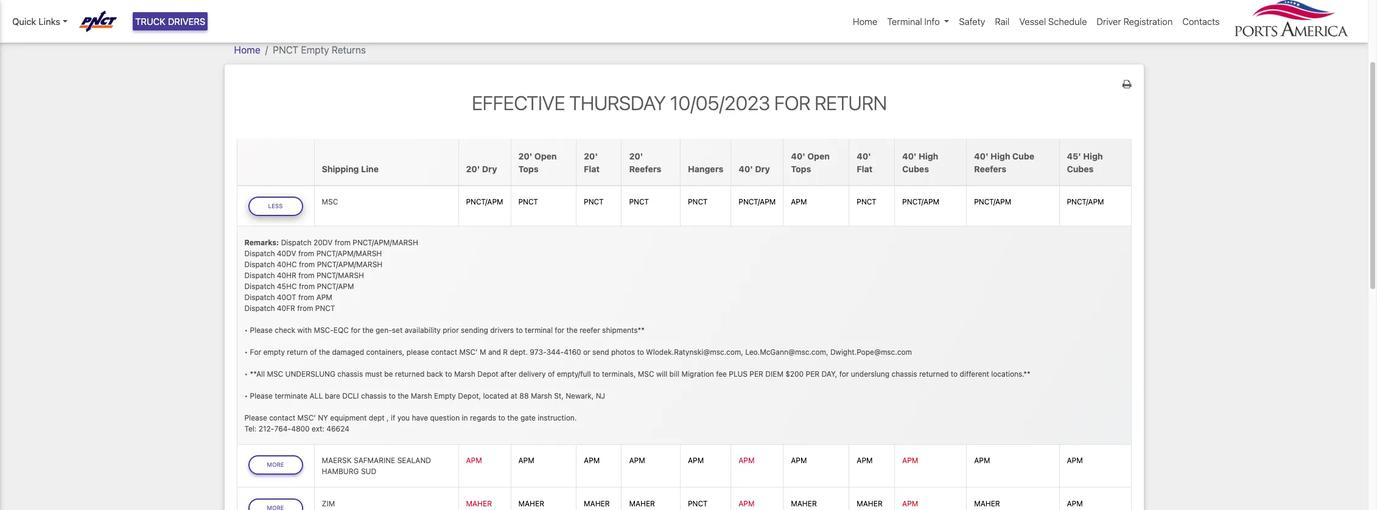 Task type: locate. For each thing, give the bounding box(es) containing it.
high inside 40' high cube reefers
[[991, 151, 1010, 161]]

reefers
[[629, 164, 662, 174], [974, 164, 1007, 174]]

0 vertical spatial empty
[[301, 44, 329, 55]]

7 maher from the left
[[974, 499, 1000, 508]]

0 horizontal spatial contact
[[269, 413, 295, 422]]

driver registration link
[[1092, 10, 1178, 33]]

for right day,
[[839, 369, 849, 378]]

1 horizontal spatial per
[[806, 369, 820, 378]]

cubes
[[902, 164, 929, 174], [1067, 164, 1094, 174]]

1 per from the left
[[750, 369, 763, 378]]

0 horizontal spatial dry
[[482, 164, 497, 174]]

please up for
[[250, 325, 273, 335]]

high inside 45' high cubes
[[1083, 151, 1103, 161]]

dry left 20' open tops
[[482, 164, 497, 174]]

contact down • please check with msc-eqc for the gen-set availability prior sending drivers to terminal for the reefer shipments**
[[431, 347, 457, 357]]

set
[[392, 325, 403, 335]]

less button
[[248, 197, 303, 216]]

to up if
[[389, 391, 396, 400]]

empty
[[301, 44, 329, 55], [434, 391, 456, 400]]

to inside please contact msc' ny equipment dept , if you have question in regards to the gate instruction. tel: 212-764-4800 ext: 46624
[[498, 413, 505, 422]]

empty
[[263, 347, 285, 357]]

2 horizontal spatial marsh
[[531, 391, 552, 400]]

registration
[[1124, 16, 1173, 27]]

0 horizontal spatial of
[[310, 347, 317, 357]]

open left '40' flat'
[[807, 151, 830, 161]]

1 vertical spatial msc'
[[297, 413, 316, 422]]

returns
[[332, 44, 366, 55]]

0 horizontal spatial home link
[[234, 44, 260, 55]]

per left diem
[[750, 369, 763, 378]]

• left check
[[244, 325, 248, 335]]

1 horizontal spatial high
[[991, 151, 1010, 161]]

20' for 20' reefers
[[629, 151, 643, 161]]

open
[[534, 151, 557, 161], [807, 151, 830, 161]]

from right 40dv
[[298, 249, 314, 258]]

high for 40' high cube reefers
[[991, 151, 1010, 161]]

per
[[750, 369, 763, 378], [806, 369, 820, 378]]

4 maher from the left
[[629, 499, 655, 508]]

marsh right 88
[[531, 391, 552, 400]]

eqc
[[334, 325, 349, 335]]

to right back
[[445, 369, 452, 378]]

0 horizontal spatial open
[[534, 151, 557, 161]]

driver
[[1097, 16, 1121, 27]]

dept.
[[510, 347, 528, 357]]

2 horizontal spatial msc
[[638, 369, 654, 378]]

contact up 764-
[[269, 413, 295, 422]]

pnct/apm
[[466, 197, 503, 207], [739, 197, 776, 207], [902, 197, 940, 207], [974, 197, 1011, 207], [1067, 197, 1104, 207], [317, 282, 354, 291]]

sealand
[[397, 456, 431, 465]]

contacts
[[1183, 16, 1220, 27]]

40' flat
[[857, 151, 873, 174]]

flat for 40' flat
[[857, 164, 873, 174]]

20' for 20' flat
[[584, 151, 598, 161]]

2 open from the left
[[807, 151, 830, 161]]

0 horizontal spatial per
[[750, 369, 763, 378]]

1 horizontal spatial tops
[[791, 164, 811, 174]]

home
[[853, 16, 878, 27], [234, 44, 260, 55]]

less
[[268, 203, 283, 209]]

1 horizontal spatial flat
[[857, 164, 873, 174]]

pnct/apm down 45' high cubes on the right top of the page
[[1067, 197, 1104, 207]]

1 tops from the left
[[518, 164, 539, 174]]

please for terminate
[[250, 391, 273, 400]]

marsh up depot,
[[454, 369, 475, 378]]

remarks: dispatch 20dv from pnct/apm/marsh dispatch 40dv from pnct/apm/marsh dispatch 40hc from pnct/apm/marsh dispatch 40hr from pnct/marsh dispatch 45hc from pnct/apm dispatch 40ot from apm dispatch 40fr from pnct
[[244, 238, 418, 313]]

flat left 20' reefers
[[584, 164, 600, 174]]

per left day,
[[806, 369, 820, 378]]

2 vertical spatial pnct/apm/marsh
[[317, 260, 383, 269]]

0 horizontal spatial marsh
[[411, 391, 432, 400]]

vessel schedule
[[1019, 16, 1087, 27]]

schedule
[[1048, 16, 1087, 27]]

40' for 40' open tops
[[791, 151, 805, 161]]

40' inside 40' high cube reefers
[[974, 151, 989, 161]]

quick links link
[[12, 15, 67, 28]]

20' for 20' open tops
[[518, 151, 532, 161]]

empty left returns
[[301, 44, 329, 55]]

hamburg
[[322, 467, 359, 476]]

0 horizontal spatial for
[[351, 325, 360, 335]]

drivers
[[490, 325, 514, 335]]

please
[[407, 347, 429, 357]]

1 horizontal spatial contact
[[431, 347, 457, 357]]

40' right the 40' open tops
[[857, 151, 871, 161]]

• left for
[[244, 347, 248, 357]]

of right delivery at left
[[548, 369, 555, 378]]

be
[[384, 369, 393, 378]]

1 flat from the left
[[584, 164, 600, 174]]

the up you
[[398, 391, 409, 400]]

tops for 40'
[[791, 164, 811, 174]]

0 horizontal spatial high
[[919, 151, 938, 161]]

pnct/apm down 40' high cube reefers
[[974, 197, 1011, 207]]

2 reefers from the left
[[974, 164, 1007, 174]]

of
[[310, 347, 317, 357], [548, 369, 555, 378]]

to up nj
[[593, 369, 600, 378]]

2 cubes from the left
[[1067, 164, 1094, 174]]

1 vertical spatial home
[[234, 44, 260, 55]]

from right 40hr in the bottom left of the page
[[298, 271, 314, 280]]

flat right the 40' open tops
[[857, 164, 873, 174]]

the inside please contact msc' ny equipment dept , if you have question in regards to the gate instruction. tel: 212-764-4800 ext: 46624
[[507, 413, 518, 422]]

20' inside the "20' flat"
[[584, 151, 598, 161]]

pnct inside remarks: dispatch 20dv from pnct/apm/marsh dispatch 40dv from pnct/apm/marsh dispatch 40hc from pnct/apm/marsh dispatch 40hr from pnct/marsh dispatch 45hc from pnct/apm dispatch 40ot from apm dispatch 40fr from pnct
[[315, 304, 335, 313]]

1 high from the left
[[919, 151, 938, 161]]

40' for 40' high cubes
[[902, 151, 917, 161]]

at
[[511, 391, 517, 400]]

msc' up 4800
[[297, 413, 316, 422]]

2 high from the left
[[991, 151, 1010, 161]]

0 horizontal spatial tops
[[518, 164, 539, 174]]

20dv
[[314, 238, 333, 247]]

open inside 20' open tops
[[534, 151, 557, 161]]

please down **all
[[250, 391, 273, 400]]

40' left cube
[[974, 151, 989, 161]]

apm
[[791, 197, 807, 207], [316, 293, 332, 302], [466, 456, 482, 465], [518, 456, 534, 465], [584, 456, 600, 465], [629, 456, 645, 465], [688, 456, 704, 465], [739, 456, 755, 465], [791, 456, 807, 465], [857, 456, 873, 465], [902, 456, 918, 465], [974, 456, 990, 465], [1067, 456, 1083, 465], [739, 499, 755, 508], [902, 499, 918, 508], [1067, 499, 1083, 508]]

m
[[480, 347, 486, 357]]

please up tel:
[[244, 413, 267, 422]]

truck drivers
[[135, 16, 205, 27]]

2 flat from the left
[[857, 164, 873, 174]]

located
[[483, 391, 509, 400]]

high
[[919, 151, 938, 161], [991, 151, 1010, 161], [1083, 151, 1103, 161]]

chassis right underslung
[[892, 369, 917, 378]]

2 tops from the left
[[791, 164, 811, 174]]

2 • from the top
[[244, 347, 248, 357]]

2 maher from the left
[[518, 499, 544, 508]]

20'
[[518, 151, 532, 161], [584, 151, 598, 161], [629, 151, 643, 161], [466, 164, 480, 174]]

gate
[[521, 413, 536, 422]]

1 vertical spatial contact
[[269, 413, 295, 422]]

terminal
[[887, 16, 922, 27]]

1 cubes from the left
[[902, 164, 929, 174]]

fee
[[716, 369, 727, 378]]

1 dry from the left
[[482, 164, 497, 174]]

4 • from the top
[[244, 391, 248, 400]]

dry left the 40' open tops
[[755, 164, 770, 174]]

cubes inside 45' high cubes
[[1067, 164, 1094, 174]]

of right return
[[310, 347, 317, 357]]

40' right hangers
[[739, 164, 753, 174]]

open inside the 40' open tops
[[807, 151, 830, 161]]

2 dry from the left
[[755, 164, 770, 174]]

sending
[[461, 325, 488, 335]]

0 horizontal spatial msc
[[267, 369, 283, 378]]

0 vertical spatial home
[[853, 16, 878, 27]]

ext:
[[312, 424, 324, 433]]

gen-
[[376, 325, 392, 335]]

msc left will
[[638, 369, 654, 378]]

20' dry
[[466, 164, 497, 174]]

40'
[[791, 151, 805, 161], [857, 151, 871, 161], [902, 151, 917, 161], [974, 151, 989, 161], [739, 164, 753, 174]]

1 horizontal spatial for
[[555, 325, 564, 335]]

0 horizontal spatial msc'
[[297, 413, 316, 422]]

the down msc-
[[319, 347, 330, 357]]

1 horizontal spatial returned
[[919, 369, 949, 378]]

sud
[[361, 467, 376, 476]]

day,
[[822, 369, 837, 378]]

high for 40' high cubes
[[919, 151, 938, 161]]

shipping line
[[322, 164, 379, 174]]

2 horizontal spatial for
[[839, 369, 849, 378]]

1 open from the left
[[534, 151, 557, 161]]

20' inside 20' open tops
[[518, 151, 532, 161]]

0 horizontal spatial flat
[[584, 164, 600, 174]]

40hr
[[277, 271, 296, 280]]

1 horizontal spatial reefers
[[974, 164, 1007, 174]]

equipment
[[330, 413, 367, 422]]

1 • from the top
[[244, 325, 248, 335]]

in
[[462, 413, 468, 422]]

the left gate
[[507, 413, 518, 422]]

terminals,
[[602, 369, 636, 378]]

the
[[362, 325, 374, 335], [567, 325, 578, 335], [319, 347, 330, 357], [398, 391, 409, 400], [507, 413, 518, 422]]

• for • **all msc underslung chassis must be returned back to marsh depot after delivery of empty/full to terminals, msc will bill migration fee plus per diem $200 per day, for underslung chassis returned to different locations.**
[[244, 369, 248, 378]]

344-
[[547, 347, 564, 357]]

tops
[[518, 164, 539, 174], [791, 164, 811, 174]]

1 vertical spatial pnct/apm/marsh
[[316, 249, 382, 258]]

msc' left m
[[459, 347, 478, 357]]

dry
[[482, 164, 497, 174], [755, 164, 770, 174]]

dry for 20' dry
[[482, 164, 497, 174]]

3 high from the left
[[1083, 151, 1103, 161]]

cubes down '45''
[[1067, 164, 1094, 174]]

• up tel:
[[244, 391, 248, 400]]

high inside 40' high cubes
[[919, 151, 938, 161]]

0 vertical spatial please
[[250, 325, 273, 335]]

0 horizontal spatial empty
[[301, 44, 329, 55]]

40' down for
[[791, 151, 805, 161]]

for
[[351, 325, 360, 335], [555, 325, 564, 335], [839, 369, 849, 378]]

shipments**
[[602, 325, 645, 335]]

msc-
[[314, 325, 334, 335]]

1 maher from the left
[[466, 499, 492, 508]]

remarks:
[[244, 238, 279, 247]]

effective
[[472, 91, 565, 114]]

40' for 40' flat
[[857, 151, 871, 161]]

driver registration
[[1097, 16, 1173, 27]]

to right the photos
[[637, 347, 644, 357]]

from right 20dv
[[335, 238, 351, 247]]

1 horizontal spatial dry
[[755, 164, 770, 174]]

dry for 40' dry
[[755, 164, 770, 174]]

0 horizontal spatial cubes
[[902, 164, 929, 174]]

to right regards
[[498, 413, 505, 422]]

1 horizontal spatial cubes
[[1067, 164, 1094, 174]]

40' inside the 40' open tops
[[791, 151, 805, 161]]

msc down the shipping
[[322, 197, 338, 207]]

terminal info link
[[882, 10, 954, 33]]

pnct/apm down pnct/marsh
[[317, 282, 354, 291]]

0 horizontal spatial returned
[[395, 369, 425, 378]]

45hc
[[277, 282, 297, 291]]

1 vertical spatial please
[[250, 391, 273, 400]]

0 horizontal spatial home
[[234, 44, 260, 55]]

20' inside 20' reefers
[[629, 151, 643, 161]]

1 returned from the left
[[395, 369, 425, 378]]

tops inside 20' open tops
[[518, 164, 539, 174]]

returned right be
[[395, 369, 425, 378]]

0 vertical spatial home link
[[848, 10, 882, 33]]

delivery
[[519, 369, 546, 378]]

for right terminal
[[555, 325, 564, 335]]

cubes for 40'
[[902, 164, 929, 174]]

tops right 20' dry on the top of page
[[518, 164, 539, 174]]

2 vertical spatial please
[[244, 413, 267, 422]]

1 horizontal spatial open
[[807, 151, 830, 161]]

1 vertical spatial empty
[[434, 391, 456, 400]]

open left the "20' flat"
[[534, 151, 557, 161]]

return
[[815, 91, 887, 114]]

pnct/apm down 40' high cubes on the right of page
[[902, 197, 940, 207]]

msc right **all
[[267, 369, 283, 378]]

home link
[[848, 10, 882, 33], [234, 44, 260, 55]]

all
[[310, 391, 323, 400]]

40' for 40' dry
[[739, 164, 753, 174]]

for right eqc
[[351, 325, 360, 335]]

40fr
[[277, 304, 295, 313]]

containers,
[[366, 347, 404, 357]]

40' right '40' flat'
[[902, 151, 917, 161]]

cubes right '40' flat'
[[902, 164, 929, 174]]

1 horizontal spatial home
[[853, 16, 878, 27]]

cubes inside 40' high cubes
[[902, 164, 929, 174]]

3 • from the top
[[244, 369, 248, 378]]

tops inside the 40' open tops
[[791, 164, 811, 174]]

empty up question
[[434, 391, 456, 400]]

returned
[[395, 369, 425, 378], [919, 369, 949, 378]]

0 vertical spatial pnct/apm/marsh
[[353, 238, 418, 247]]

973-
[[530, 347, 547, 357]]

more button
[[248, 456, 303, 475]]

returned left different
[[919, 369, 949, 378]]

tops right 40' dry
[[791, 164, 811, 174]]

40' inside 40' high cubes
[[902, 151, 917, 161]]

2 horizontal spatial high
[[1083, 151, 1103, 161]]

truck
[[135, 16, 166, 27]]

1 vertical spatial of
[[548, 369, 555, 378]]

bill
[[670, 369, 680, 378]]

contact
[[431, 347, 457, 357], [269, 413, 295, 422]]

20' for 20' dry
[[466, 164, 480, 174]]

0 horizontal spatial reefers
[[629, 164, 662, 174]]

open for 40' open tops
[[807, 151, 830, 161]]

40' inside '40' flat'
[[857, 151, 871, 161]]

0 vertical spatial msc'
[[459, 347, 478, 357]]

• **all msc underslung chassis must be returned back to marsh depot after delivery of empty/full to terminals, msc will bill migration fee plus per diem $200 per day, for underslung chassis returned to different locations.**
[[244, 369, 1031, 378]]

• left **all
[[244, 369, 248, 378]]

truck drivers link
[[133, 12, 208, 31]]

1 horizontal spatial msc'
[[459, 347, 478, 357]]

0 vertical spatial contact
[[431, 347, 457, 357]]

marsh up have
[[411, 391, 432, 400]]



Task type: vqa. For each thing, say whether or not it's contained in the screenshot.
middle Cutoff
no



Task type: describe. For each thing, give the bounding box(es) containing it.
please inside please contact msc' ny equipment dept , if you have question in regards to the gate instruction. tel: 212-764-4800 ext: 46624
[[244, 413, 267, 422]]

3 maher from the left
[[584, 499, 610, 508]]

1 vertical spatial home link
[[234, 44, 260, 55]]

1 horizontal spatial home link
[[848, 10, 882, 33]]

the left reefer
[[567, 325, 578, 335]]

line
[[361, 164, 379, 174]]

40' dry
[[739, 164, 770, 174]]

prior
[[443, 325, 459, 335]]

from right 40hc
[[299, 260, 315, 269]]

check
[[275, 325, 295, 335]]

flat for 20' flat
[[584, 164, 600, 174]]

different
[[960, 369, 989, 378]]

terminate
[[275, 391, 308, 400]]

maersk safmarine sealand hamburg sud
[[322, 456, 431, 476]]

46624
[[326, 424, 350, 433]]

safety link
[[954, 10, 990, 33]]

reefer
[[580, 325, 600, 335]]

if
[[391, 413, 395, 422]]

764-
[[274, 424, 291, 433]]

**all
[[250, 369, 265, 378]]

from right "45hc"
[[299, 282, 315, 291]]

and
[[488, 347, 501, 357]]

from right 40ot
[[298, 293, 314, 302]]

maersk
[[322, 456, 352, 465]]

rail
[[995, 16, 1010, 27]]

print image
[[1123, 79, 1132, 89]]

dcli
[[342, 391, 359, 400]]

regards
[[470, 413, 496, 422]]

thursday
[[570, 91, 666, 114]]

please for check
[[250, 325, 273, 335]]

terminal
[[525, 325, 553, 335]]

pnct/apm down 20' dry on the top of page
[[466, 197, 503, 207]]

• please check with msc-eqc for the gen-set availability prior sending drivers to terminal for the reefer shipments**
[[244, 325, 645, 335]]

links
[[39, 16, 60, 27]]

5 maher from the left
[[791, 499, 817, 508]]

212-
[[259, 424, 274, 433]]

40' high cubes
[[902, 151, 938, 174]]

send
[[592, 347, 609, 357]]

after
[[500, 369, 517, 378]]

20' flat
[[584, 151, 600, 174]]

1 horizontal spatial of
[[548, 369, 555, 378]]

20' reefers
[[629, 151, 662, 174]]

40hc
[[277, 260, 297, 269]]

or
[[583, 347, 590, 357]]

damaged
[[332, 347, 364, 357]]

underslung
[[851, 369, 890, 378]]

apm inside remarks: dispatch 20dv from pnct/apm/marsh dispatch 40dv from pnct/apm/marsh dispatch 40hc from pnct/apm/marsh dispatch 40hr from pnct/marsh dispatch 45hc from pnct/apm dispatch 40ot from apm dispatch 40fr from pnct
[[316, 293, 332, 302]]

40' for 40' high cube reefers
[[974, 151, 989, 161]]

1 horizontal spatial empty
[[434, 391, 456, 400]]

st,
[[554, 391, 564, 400]]

45'
[[1067, 151, 1081, 161]]

chassis up the dcli
[[337, 369, 363, 378]]

high for 45' high cubes
[[1083, 151, 1103, 161]]

availability
[[405, 325, 441, 335]]

to right drivers
[[516, 325, 523, 335]]

• please terminate all bare dcli chassis to the marsh empty depot, located at 88 marsh st, newark, nj
[[244, 391, 605, 400]]

plus
[[729, 369, 748, 378]]

2 returned from the left
[[919, 369, 949, 378]]

40' open tops
[[791, 151, 830, 174]]

drivers
[[168, 16, 205, 27]]

• for •  for empty return of the damaged containers, please contact msc' m and r dept. 973-344-4160 or send photos  to wlodek.ratynski@msc.com, leo.mcgann@msc.com, dwight.pope@msc.com
[[244, 347, 248, 357]]

cube
[[1012, 151, 1034, 161]]

please contact msc' ny equipment dept , if you have question in regards to the gate instruction. tel: 212-764-4800 ext: 46624
[[244, 413, 577, 433]]

0 vertical spatial of
[[310, 347, 317, 357]]

from right 40fr
[[297, 304, 313, 313]]

info
[[925, 16, 940, 27]]

migration
[[682, 369, 714, 378]]

instruction.
[[538, 413, 577, 422]]

20' open tops
[[518, 151, 557, 174]]

terminal info
[[887, 16, 940, 27]]

pnct/apm down 40' dry
[[739, 197, 776, 207]]

open for 20' open tops
[[534, 151, 557, 161]]

cubes for 45'
[[1067, 164, 1094, 174]]

chassis down must
[[361, 391, 387, 400]]

reefers inside 40' high cube reefers
[[974, 164, 1007, 174]]

1 reefers from the left
[[629, 164, 662, 174]]

vessel schedule link
[[1015, 10, 1092, 33]]

contact inside please contact msc' ny equipment dept , if you have question in regards to the gate instruction. tel: 212-764-4800 ext: 46624
[[269, 413, 295, 422]]

1 horizontal spatial msc
[[322, 197, 338, 207]]

hangers
[[688, 164, 723, 174]]

back
[[427, 369, 443, 378]]

safmarine
[[354, 456, 395, 465]]

msc' inside please contact msc' ny equipment dept , if you have question in regards to the gate instruction. tel: 212-764-4800 ext: 46624
[[297, 413, 316, 422]]

shipping
[[322, 164, 359, 174]]

you
[[397, 413, 410, 422]]

tops for 20'
[[518, 164, 539, 174]]

return
[[287, 347, 308, 357]]

,
[[387, 413, 389, 422]]

2 per from the left
[[806, 369, 820, 378]]

• for • please terminate all bare dcli chassis to the marsh empty depot, located at 88 marsh st, newark, nj
[[244, 391, 248, 400]]

4800
[[291, 424, 310, 433]]

question
[[430, 413, 460, 422]]

pnct/apm inside remarks: dispatch 20dv from pnct/apm/marsh dispatch 40dv from pnct/apm/marsh dispatch 40hc from pnct/apm/marsh dispatch 40hr from pnct/marsh dispatch 45hc from pnct/apm dispatch 40ot from apm dispatch 40fr from pnct
[[317, 282, 354, 291]]

more
[[267, 461, 284, 468]]

depot,
[[458, 391, 481, 400]]

nj
[[596, 391, 605, 400]]

quick
[[12, 16, 36, 27]]

40' high cube reefers
[[974, 151, 1034, 174]]

for
[[775, 91, 811, 114]]

underslung
[[285, 369, 335, 378]]

to left different
[[951, 369, 958, 378]]

45' high cubes
[[1067, 151, 1103, 174]]

photos
[[611, 347, 635, 357]]

rail link
[[990, 10, 1015, 33]]

• for • please check with msc-eqc for the gen-set availability prior sending drivers to terminal for the reefer shipments**
[[244, 325, 248, 335]]

6 maher from the left
[[857, 499, 883, 508]]

quick links
[[12, 16, 60, 27]]

the left gen-
[[362, 325, 374, 335]]

will
[[656, 369, 667, 378]]

1 horizontal spatial marsh
[[454, 369, 475, 378]]

depot
[[477, 369, 498, 378]]



